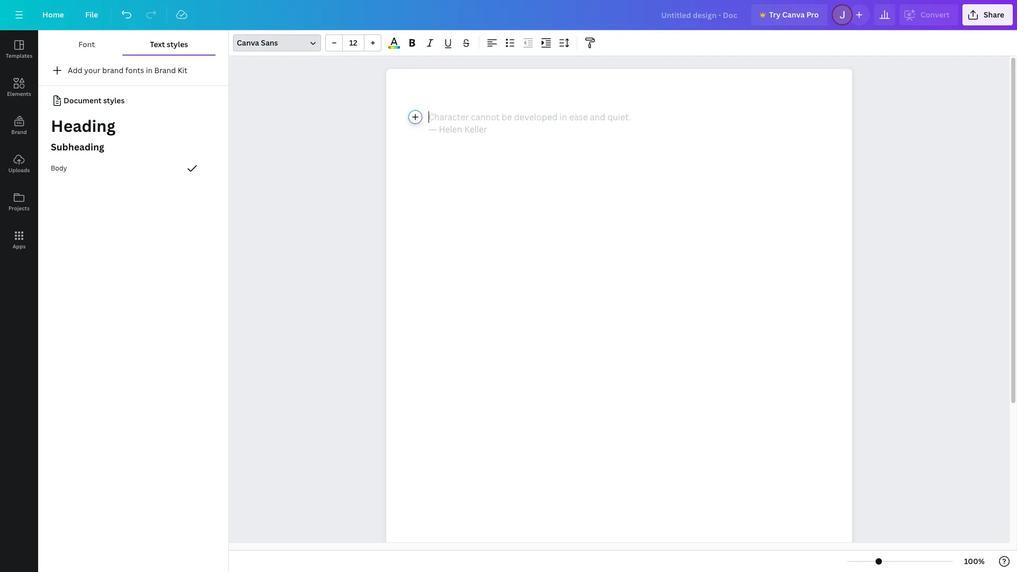Task type: vqa. For each thing, say whether or not it's contained in the screenshot.
Text styles button
yes



Task type: locate. For each thing, give the bounding box(es) containing it.
0 vertical spatial canva
[[783, 10, 805, 20]]

0 vertical spatial styles
[[167, 39, 188, 49]]

1 vertical spatial brand
[[11, 128, 27, 136]]

styles down brand
[[103, 95, 125, 105]]

1 horizontal spatial canva
[[783, 10, 805, 20]]

home
[[42, 10, 64, 20]]

body button
[[38, 158, 228, 179]]

file button
[[77, 4, 107, 25]]

canva
[[783, 10, 805, 20], [237, 38, 259, 48]]

brand inside button
[[154, 65, 176, 75]]

1 vertical spatial canva
[[237, 38, 259, 48]]

styles for document styles
[[103, 95, 125, 105]]

sans
[[261, 38, 278, 48]]

share button
[[963, 4, 1013, 25]]

add your brand fonts in brand kit button
[[38, 60, 228, 81]]

0 vertical spatial brand
[[154, 65, 176, 75]]

group
[[325, 34, 382, 51]]

add
[[68, 65, 82, 75]]

brand right in
[[154, 65, 176, 75]]

document
[[64, 95, 102, 105]]

1 vertical spatial styles
[[103, 95, 125, 105]]

try
[[770, 10, 781, 20]]

elements button
[[0, 68, 38, 107]]

None text field
[[386, 69, 853, 572]]

styles right text
[[167, 39, 188, 49]]

convert
[[921, 10, 950, 20]]

brand
[[154, 65, 176, 75], [11, 128, 27, 136]]

try canva pro
[[770, 10, 819, 20]]

subheading
[[51, 141, 104, 153]]

canva inside button
[[783, 10, 805, 20]]

styles
[[167, 39, 188, 49], [103, 95, 125, 105]]

brand inside button
[[11, 128, 27, 136]]

canva inside dropdown button
[[237, 38, 259, 48]]

Design title text field
[[653, 4, 747, 25]]

canva right try
[[783, 10, 805, 20]]

1 horizontal spatial styles
[[167, 39, 188, 49]]

text
[[150, 39, 165, 49]]

– – number field
[[346, 38, 361, 48]]

0 horizontal spatial brand
[[11, 128, 27, 136]]

brand up uploads button
[[11, 128, 27, 136]]

text styles button
[[123, 34, 216, 55]]

elements
[[7, 90, 31, 98]]

brand button
[[0, 107, 38, 145]]

canva left sans
[[237, 38, 259, 48]]

projects
[[8, 205, 30, 212]]

0 horizontal spatial styles
[[103, 95, 125, 105]]

styles inside button
[[167, 39, 188, 49]]

1 horizontal spatial brand
[[154, 65, 176, 75]]

canva sans
[[237, 38, 278, 48]]

in
[[146, 65, 153, 75]]

body
[[51, 164, 67, 173]]

subheading button
[[38, 137, 228, 158]]

projects button
[[0, 183, 38, 221]]

0 horizontal spatial canva
[[237, 38, 259, 48]]



Task type: describe. For each thing, give the bounding box(es) containing it.
uploads
[[8, 166, 30, 174]]

apps
[[13, 243, 26, 250]]

font button
[[51, 34, 123, 55]]

font
[[78, 39, 95, 49]]

kit
[[178, 65, 188, 75]]

templates
[[6, 52, 32, 59]]

add your brand fonts in brand kit
[[68, 65, 188, 75]]

canva sans button
[[233, 34, 321, 51]]

your
[[84, 65, 101, 75]]

apps button
[[0, 221, 38, 259]]

text styles
[[150, 39, 188, 49]]

document styles
[[64, 95, 125, 105]]

try canva pro button
[[752, 4, 828, 25]]

uploads button
[[0, 145, 38, 183]]

styles for text styles
[[167, 39, 188, 49]]

fonts
[[125, 65, 144, 75]]

file
[[85, 10, 98, 20]]

100% button
[[958, 553, 992, 570]]

main menu bar
[[0, 0, 1018, 30]]

color range image
[[389, 46, 400, 49]]

heading
[[51, 115, 116, 137]]

heading button
[[38, 113, 228, 139]]

heading subheading
[[51, 115, 116, 153]]

home link
[[34, 4, 72, 25]]

convert button
[[900, 4, 959, 25]]

share
[[984, 10, 1005, 20]]

pro
[[807, 10, 819, 20]]

brand
[[102, 65, 124, 75]]

side panel tab list
[[0, 30, 38, 259]]

100%
[[965, 557, 985, 567]]

templates button
[[0, 30, 38, 68]]



